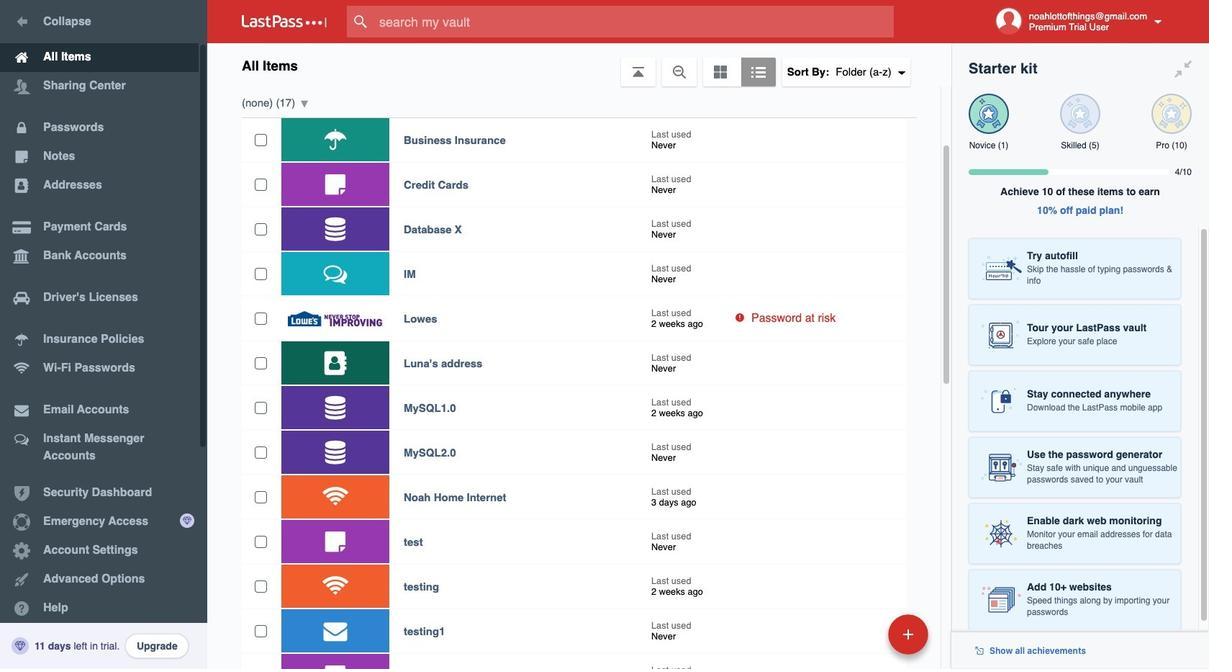 Task type: describe. For each thing, give the bounding box(es) containing it.
new item element
[[790, 614, 934, 655]]

main navigation navigation
[[0, 0, 207, 669]]



Task type: vqa. For each thing, say whether or not it's contained in the screenshot.
caret right image on the bottom
no



Task type: locate. For each thing, give the bounding box(es) containing it.
lastpass image
[[242, 15, 327, 28]]

new item navigation
[[790, 610, 938, 669]]

search my vault text field
[[347, 6, 923, 37]]

vault options navigation
[[207, 43, 952, 86]]

Search search field
[[347, 6, 923, 37]]



